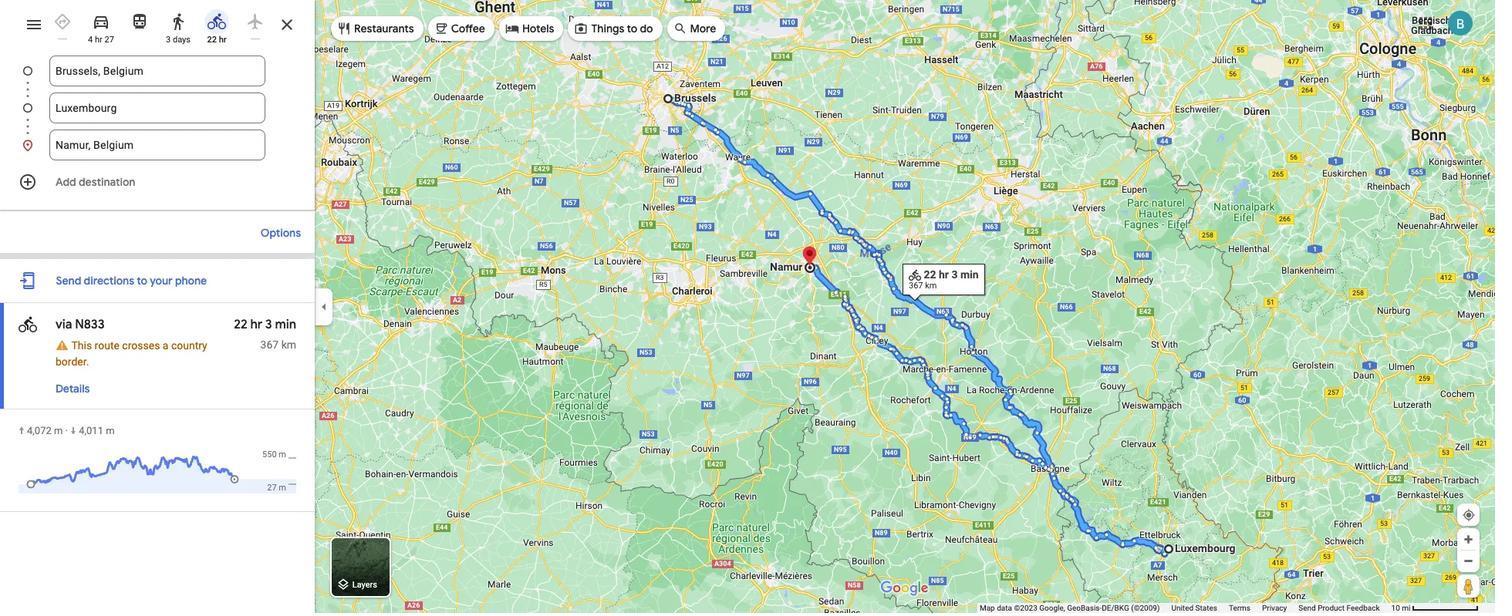 Task type: vqa. For each thing, say whether or not it's contained in the screenshot.
the hr for 27
yes



Task type: describe. For each thing, give the bounding box(es) containing it.
route
[[95, 340, 120, 352]]

map data ©2023 google, geobasis-de/bkg (©2009)
[[980, 604, 1160, 613]]

22 hr radio
[[201, 6, 233, 46]]

total ascent of 4,072 m. total descent of 4,011 m. image
[[19, 449, 296, 496]]

to inside button
[[627, 22, 638, 35]]

warning tooltip
[[56, 340, 69, 352]]

options
[[261, 226, 301, 240]]

mi
[[1402, 604, 1411, 613]]

zoom out image
[[1463, 556, 1475, 567]]

details
[[56, 382, 90, 396]]

destination
[[79, 175, 135, 189]]

Starting point Brussels, Belgium field
[[56, 62, 259, 80]]


[[19, 314, 37, 336]]

via n833
[[56, 317, 105, 333]]

transit image
[[130, 12, 149, 31]]

10 mi
[[1392, 604, 1411, 613]]

directions main content
[[0, 0, 315, 613]]

add
[[56, 175, 76, 189]]

hr inside radio
[[219, 35, 227, 45]]

4
[[88, 35, 93, 45]]

united states button
[[1172, 603, 1218, 613]]

none radio the best travel modes
[[46, 6, 79, 39]]

this
[[71, 340, 92, 352]]

close directions image
[[278, 15, 296, 34]]

google,
[[1040, 604, 1065, 613]]

terms button
[[1229, 603, 1251, 613]]

this route crosses a country border.
[[56, 340, 207, 369]]

layers
[[352, 581, 377, 591]]

4,011 m
[[79, 425, 115, 436]]

·
[[65, 425, 68, 436]]

4,072 m
[[27, 425, 63, 436]]

1 list item from the top
[[0, 56, 315, 105]]

best travel modes image
[[53, 12, 72, 31]]

min
[[275, 317, 296, 333]]

restaurants
[[354, 22, 414, 35]]

hotels button
[[499, 10, 564, 47]]

4 hr 27
[[88, 35, 114, 45]]

list inside google maps element
[[0, 56, 315, 161]]

via
[[56, 317, 72, 333]]

add destination button
[[0, 167, 315, 198]]

none radio 'transit'
[[123, 6, 156, 34]]

10 mi button
[[1392, 604, 1479, 613]]

footer inside google maps element
[[980, 603, 1392, 613]]

27
[[105, 35, 114, 45]]

privacy
[[1262, 604, 1287, 613]]

walking image
[[169, 12, 188, 31]]

things to do
[[591, 22, 653, 35]]

22 hr
[[207, 35, 227, 45]]

27 m
[[267, 483, 286, 493]]

(©2009)
[[1131, 604, 1160, 613]]

send directions to your phone
[[56, 274, 207, 288]]

km
[[281, 339, 296, 351]]

add destination
[[56, 175, 135, 189]]

none field destination luxembourg
[[56, 93, 259, 123]]

coffee
[[451, 22, 485, 35]]

states
[[1196, 604, 1218, 613]]

more
[[690, 22, 716, 35]]

send for send product feedback
[[1299, 604, 1316, 613]]

feedback
[[1347, 604, 1380, 613]]



Task type: locate. For each thing, give the bounding box(es) containing it.
none field starting point brussels, belgium
[[56, 56, 259, 86]]

border.
[[56, 356, 89, 369]]

footer containing map data ©2023 google, geobasis-de/bkg (©2009)
[[980, 603, 1392, 613]]

1 horizontal spatial 3
[[265, 317, 272, 333]]

directions
[[84, 274, 134, 288]]

1 horizontal spatial hr
[[219, 35, 227, 45]]

0 vertical spatial to
[[627, 22, 638, 35]]

crosses
[[122, 340, 160, 352]]

3
[[166, 35, 171, 45], [265, 317, 272, 333]]

phone
[[175, 274, 207, 288]]

4 hr 27 radio
[[85, 6, 117, 46]]

send left the directions on the left of the page
[[56, 274, 81, 288]]

1 none field from the top
[[56, 56, 259, 86]]

22
[[207, 35, 217, 45], [234, 317, 247, 333]]

22 left min
[[234, 317, 247, 333]]

united
[[1172, 604, 1194, 613]]

Destination Namur, Belgium field
[[56, 136, 259, 154]]

3 days
[[166, 35, 191, 45]]

hr for 3
[[250, 317, 262, 333]]

terms
[[1229, 604, 1251, 613]]

none radio left the walking icon at the left top of page
[[123, 6, 156, 34]]

details button
[[48, 375, 97, 402]]

list item down destination luxembourg field at the top left of the page
[[0, 130, 315, 161]]

google maps element
[[0, 0, 1495, 613]]

send product feedback button
[[1299, 603, 1380, 613]]

coffee button
[[428, 10, 495, 47]]

None radio
[[239, 6, 272, 39]]

options button
[[253, 219, 309, 247]]

cycling image inside directions main content
[[19, 314, 37, 336]]

1 horizontal spatial to
[[627, 22, 638, 35]]

1 horizontal spatial cycling image
[[208, 12, 226, 31]]

hr
[[95, 35, 102, 45], [219, 35, 227, 45], [250, 317, 262, 333]]

0 horizontal spatial 3
[[166, 35, 171, 45]]

10
[[1392, 604, 1400, 613]]

©2023
[[1014, 604, 1038, 613]]

none field up destination luxembourg field
[[56, 56, 259, 86]]

hr up the 367
[[250, 317, 262, 333]]

2 vertical spatial none field
[[56, 130, 259, 161]]

your
[[150, 274, 173, 288]]

0 horizontal spatial send
[[56, 274, 81, 288]]

22 for 22 hr 3 min 367 km
[[234, 317, 247, 333]]

hr right 4
[[95, 35, 102, 45]]

show street view coverage image
[[1458, 575, 1480, 598]]

1 vertical spatial 3
[[265, 317, 272, 333]]

hr right "days"
[[219, 35, 227, 45]]

1 vertical spatial 22
[[234, 317, 247, 333]]

to
[[627, 22, 638, 35], [137, 274, 147, 288]]

show your location image
[[1462, 509, 1476, 522]]

cycling image
[[208, 12, 226, 31], [19, 314, 37, 336]]

send inside directions main content
[[56, 274, 81, 288]]

footer
[[980, 603, 1392, 613]]

country
[[171, 340, 207, 352]]

united states
[[1172, 604, 1218, 613]]

send for send directions to your phone
[[56, 274, 81, 288]]

1 horizontal spatial none radio
[[123, 6, 156, 34]]

0 horizontal spatial cycling image
[[19, 314, 37, 336]]

map
[[980, 604, 995, 613]]

22 inside 22 hr 3 min 367 km
[[234, 317, 247, 333]]

do
[[640, 22, 653, 35]]

driving image
[[92, 12, 110, 31]]

a
[[163, 340, 169, 352]]

google account: brad klo  
(klobrad84@gmail.com) image
[[1448, 11, 1473, 35]]

0 horizontal spatial hr
[[95, 35, 102, 45]]

send
[[56, 274, 81, 288], [1299, 604, 1316, 613]]

1 vertical spatial to
[[137, 274, 147, 288]]

product
[[1318, 604, 1345, 613]]

send directions to your phone button
[[48, 265, 215, 296]]

0 horizontal spatial 22
[[207, 35, 217, 45]]

hr inside radio
[[95, 35, 102, 45]]

zoom in image
[[1463, 534, 1475, 546]]

0 vertical spatial cycling image
[[208, 12, 226, 31]]

3 days radio
[[162, 6, 194, 46]]

3 left min
[[265, 317, 272, 333]]

things to do button
[[568, 10, 662, 47]]

send product feedback
[[1299, 604, 1380, 613]]

4,072 m ·
[[27, 425, 70, 436]]

0 vertical spatial 3
[[166, 35, 171, 45]]

none field destination namur, belgium
[[56, 130, 259, 161]]

3 none field from the top
[[56, 130, 259, 161]]

None field
[[56, 56, 259, 86], [56, 93, 259, 123], [56, 130, 259, 161]]

1 vertical spatial none field
[[56, 93, 259, 123]]

0 vertical spatial none field
[[56, 56, 259, 86]]

none field up destination namur, belgium field
[[56, 93, 259, 123]]

0 vertical spatial 22
[[207, 35, 217, 45]]

22 for 22 hr
[[207, 35, 217, 45]]

2 list item from the top
[[0, 93, 315, 142]]

restaurants button
[[331, 10, 423, 47]]

list item down starting point brussels, belgium field
[[0, 93, 315, 142]]

n833
[[75, 317, 105, 333]]

days
[[173, 35, 191, 45]]

3 inside radio
[[166, 35, 171, 45]]

0 horizontal spatial to
[[137, 274, 147, 288]]

flights image
[[246, 12, 265, 31]]

send left product
[[1299, 604, 1316, 613]]

1 none radio from the left
[[46, 6, 79, 39]]

to left do
[[627, 22, 638, 35]]

0 vertical spatial send
[[56, 274, 81, 288]]

hr inside 22 hr 3 min 367 km
[[250, 317, 262, 333]]

geobasis-
[[1067, 604, 1102, 613]]

cycling image containing 
[[19, 314, 37, 336]]

2 none field from the top
[[56, 93, 259, 123]]

1 horizontal spatial send
[[1299, 604, 1316, 613]]

367
[[260, 339, 279, 351]]

hotels
[[522, 22, 554, 35]]

3 left "days"
[[166, 35, 171, 45]]

2 none radio from the left
[[123, 6, 156, 34]]

22 right "days"
[[207, 35, 217, 45]]

none field down destination luxembourg field at the top left of the page
[[56, 130, 259, 161]]

0 horizontal spatial none radio
[[46, 6, 79, 39]]

3 list item from the top
[[0, 130, 315, 161]]

none radio left 4
[[46, 6, 79, 39]]

22 inside radio
[[207, 35, 217, 45]]

list item
[[0, 56, 315, 105], [0, 93, 315, 142], [0, 130, 315, 161]]

list item down 3 days
[[0, 56, 315, 105]]

things
[[591, 22, 625, 35]]

collapse side panel image
[[316, 298, 333, 315]]

1 horizontal spatial 22
[[234, 317, 247, 333]]

to left your
[[137, 274, 147, 288]]

3 inside 22 hr 3 min 367 km
[[265, 317, 272, 333]]

de/bkg
[[1102, 604, 1130, 613]]

cycling image inside "22 hr" radio
[[208, 12, 226, 31]]

550 m
[[262, 450, 286, 460]]

2 horizontal spatial hr
[[250, 317, 262, 333]]

1 vertical spatial cycling image
[[19, 314, 37, 336]]

to inside button
[[137, 274, 147, 288]]

data
[[997, 604, 1012, 613]]

22 hr 3 min 367 km
[[234, 317, 296, 351]]

cycling image up 22 hr
[[208, 12, 226, 31]]

privacy button
[[1262, 603, 1287, 613]]

Destination Luxembourg field
[[56, 99, 259, 117]]

None radio
[[46, 6, 79, 39], [123, 6, 156, 34]]

list
[[0, 56, 315, 161]]

more button
[[667, 10, 726, 47]]

1 vertical spatial send
[[1299, 604, 1316, 613]]

hr for 27
[[95, 35, 102, 45]]

cycling image left via
[[19, 314, 37, 336]]



